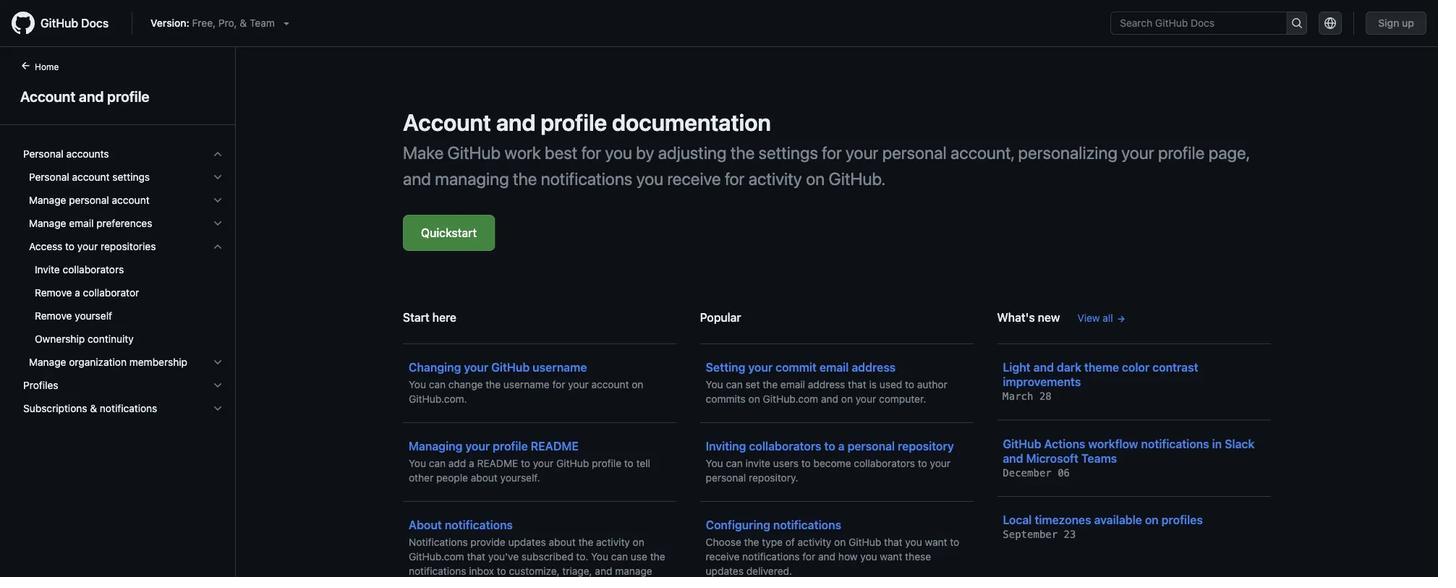 Task type: describe. For each thing, give the bounding box(es) containing it.
start
[[403, 311, 430, 325]]

updates inside the about notifications notifications provide updates about the activity on github.com that you've subscribed to. you can use the notifications inbox to customize, triage, and mana
[[508, 537, 546, 549]]

email inside the manage email preferences dropdown button
[[69, 217, 94, 229]]

quickstart
[[421, 226, 477, 240]]

account inside "dropdown button"
[[72, 171, 110, 183]]

the up to.
[[579, 537, 594, 549]]

invite collaborators
[[35, 264, 124, 276]]

notifications up of
[[773, 518, 842, 532]]

remove yourself link
[[17, 305, 229, 328]]

account inside dropdown button
[[112, 194, 150, 206]]

remove for remove a collaborator
[[35, 287, 72, 299]]

receive inside account and profile documentation make github work best for you by adjusting the settings for your personal account, personalizing your profile page, and managing the notifications you receive for activity on github.
[[668, 169, 721, 189]]

you inside the inviting collaborators to a personal repository you can invite users to become collaborators to your personal repository.
[[706, 458, 723, 470]]

& inside 'dropdown button'
[[90, 403, 97, 415]]

sc 9kayk9 0 image for membership
[[212, 357, 224, 368]]

profile for account and profile documentation make github work best for you by adjusting the settings for your personal account, personalizing your profile page, and managing the notifications you receive for activity on github.
[[541, 109, 607, 136]]

a inside the inviting collaborators to a personal repository you can invite users to become collaborators to your personal repository.
[[838, 440, 845, 453]]

to.
[[576, 551, 589, 563]]

access
[[29, 241, 62, 253]]

the inside changing your github username you can change the username for your account on github.com.
[[486, 379, 501, 391]]

managing
[[409, 440, 463, 453]]

the inside setting your commit email address you can set the email address that is used to author commits on github.com and on your computer.
[[763, 379, 778, 391]]

sc 9kayk9 0 image for access to your repositories
[[212, 241, 224, 253]]

profile for managing your profile readme you can add a readme to your github profile to tell other people about yourself.
[[493, 440, 528, 453]]

0 vertical spatial address
[[852, 361, 896, 374]]

local
[[1003, 513, 1032, 527]]

23
[[1064, 529, 1076, 541]]

documentation
[[612, 109, 771, 136]]

free,
[[192, 17, 216, 29]]

profiles
[[1162, 513, 1203, 527]]

personal accounts button
[[17, 143, 229, 166]]

you left by
[[605, 143, 632, 163]]

what's new
[[997, 311, 1060, 325]]

github docs link
[[12, 12, 120, 35]]

configuring
[[706, 518, 771, 532]]

account and profile element
[[0, 59, 236, 576]]

setting
[[706, 361, 746, 374]]

account,
[[951, 143, 1015, 163]]

light and dark theme color contrast improvements march 28
[[1003, 361, 1199, 403]]

slack
[[1225, 437, 1255, 451]]

setting your commit email address you can set the email address that is used to author commits on github.com and on your computer.
[[706, 361, 948, 405]]

use
[[631, 551, 648, 563]]

march 28 element
[[1003, 391, 1052, 403]]

settings inside account and profile documentation make github work best for you by adjusting the settings for your personal account, personalizing your profile page, and managing the notifications you receive for activity on github.
[[759, 143, 818, 163]]

change
[[449, 379, 483, 391]]

notifications down type
[[743, 551, 800, 563]]

personal accounts
[[23, 148, 109, 160]]

author
[[917, 379, 948, 391]]

people
[[436, 472, 468, 484]]

notifications
[[409, 537, 468, 549]]

github inside configuring notifications choose the type of activity on github that you want to receive notifications for and how you want these updates delivered.
[[849, 537, 882, 549]]

ownership
[[35, 333, 85, 345]]

a inside "element"
[[75, 287, 80, 299]]

can inside managing your profile readme you can add a readme to your github profile to tell other people about yourself.
[[429, 458, 446, 470]]

on inside local timezones available on profiles september 23
[[1145, 513, 1159, 527]]

sign up link
[[1366, 12, 1427, 35]]

that inside the about notifications notifications provide updates about the activity on github.com that you've subscribed to. you can use the notifications inbox to customize, triage, and mana
[[467, 551, 486, 563]]

set
[[746, 379, 760, 391]]

accounts
[[66, 148, 109, 160]]

to inside setting your commit email address you can set the email address that is used to author commits on github.com and on your computer.
[[905, 379, 915, 391]]

contrast
[[1153, 361, 1199, 374]]

that inside configuring notifications choose the type of activity on github that you want to receive notifications for and how you want these updates delivered.
[[884, 537, 903, 549]]

best
[[545, 143, 578, 163]]

that inside setting your commit email address you can set the email address that is used to author commits on github.com and on your computer.
[[848, 379, 867, 391]]

github.com.
[[409, 393, 467, 405]]

on inside account and profile documentation make github work best for you by adjusting the settings for your personal account, personalizing your profile page, and managing the notifications you receive for activity on github.
[[806, 169, 825, 189]]

notifications down notifications
[[409, 566, 466, 577]]

settings inside "dropdown button"
[[112, 171, 150, 183]]

1 horizontal spatial readme
[[531, 440, 579, 453]]

is
[[869, 379, 877, 391]]

sc 9kayk9 0 image for account
[[212, 195, 224, 206]]

manage for manage personal account
[[29, 194, 66, 206]]

you up the these
[[906, 537, 922, 549]]

sc 9kayk9 0 image for personal account settings
[[212, 171, 224, 183]]

of
[[786, 537, 795, 549]]

subscriptions & notifications button
[[17, 397, 229, 420]]

github actions workflow notifications in slack and microsoft teams december 06
[[1003, 437, 1255, 479]]

and inside light and dark theme color contrast improvements march 28
[[1034, 361, 1054, 374]]

ownership continuity link
[[17, 328, 229, 351]]

0 horizontal spatial want
[[880, 551, 903, 563]]

yourself.
[[500, 472, 540, 484]]

github inside changing your github username you can change the username for your account on github.com.
[[491, 361, 530, 374]]

what's
[[997, 311, 1035, 325]]

ownership continuity
[[35, 333, 134, 345]]

to inside the about notifications notifications provide updates about the activity on github.com that you've subscribed to. you can use the notifications inbox to customize, triage, and mana
[[497, 566, 506, 577]]

view all
[[1078, 312, 1113, 324]]

github inside managing your profile readme you can add a readme to your github profile to tell other people about yourself.
[[557, 458, 589, 470]]

Search GitHub Docs search field
[[1112, 12, 1287, 34]]

make
[[403, 143, 444, 163]]

search image
[[1292, 17, 1303, 29]]

pro,
[[218, 17, 237, 29]]

can inside setting your commit email address you can set the email address that is used to author commits on github.com and on your computer.
[[726, 379, 743, 391]]

sc 9kayk9 0 image for subscriptions & notifications
[[212, 403, 224, 415]]

you inside the about notifications notifications provide updates about the activity on github.com that you've subscribed to. you can use the notifications inbox to customize, triage, and mana
[[591, 551, 609, 563]]

improvements
[[1003, 375, 1081, 389]]

inviting collaborators to a personal repository you can invite users to become collaborators to your personal repository.
[[706, 440, 954, 484]]

all
[[1103, 312, 1113, 324]]

personal for personal account settings
[[29, 171, 69, 183]]

on inside configuring notifications choose the type of activity on github that you want to receive notifications for and how you want these updates delivered.
[[834, 537, 846, 549]]

github.
[[829, 169, 886, 189]]

github inside github actions workflow notifications in slack and microsoft teams december 06
[[1003, 437, 1042, 451]]

other
[[409, 472, 434, 484]]

0 horizontal spatial address
[[808, 379, 845, 391]]

your inside the inviting collaborators to a personal repository you can invite users to become collaborators to your personal repository.
[[930, 458, 951, 470]]

start here
[[403, 311, 457, 325]]

about inside managing your profile readme you can add a readme to your github profile to tell other people about yourself.
[[471, 472, 498, 484]]

organization
[[69, 356, 127, 368]]

access to your repositories element containing access to your repositories
[[12, 235, 235, 351]]

and down make
[[403, 169, 431, 189]]

home link
[[14, 60, 82, 75]]

manage for manage email preferences
[[29, 217, 66, 229]]

page,
[[1209, 143, 1250, 163]]

the down "work"
[[513, 169, 537, 189]]

invite collaborators link
[[17, 258, 229, 281]]

personalizing
[[1018, 143, 1118, 163]]

0 vertical spatial username
[[533, 361, 587, 374]]

in
[[1213, 437, 1222, 451]]

account and profile documentation make github work best for you by adjusting the settings for your personal account, personalizing your profile page, and managing the notifications you receive for activity on github.
[[403, 109, 1250, 189]]

access to your repositories button
[[17, 235, 229, 258]]

0 vertical spatial &
[[240, 17, 247, 29]]

remove a collaborator link
[[17, 281, 229, 305]]

manage organization membership
[[29, 356, 187, 368]]

managing
[[435, 169, 509, 189]]

actions
[[1045, 437, 1086, 451]]

access to your repositories
[[29, 241, 156, 253]]

notifications up the provide
[[445, 518, 513, 532]]

sc 9kayk9 0 image for preferences
[[212, 218, 224, 229]]

profile left tell in the bottom left of the page
[[592, 458, 622, 470]]

home
[[35, 62, 59, 72]]

managing your profile readme you can add a readme to your github profile to tell other people about yourself.
[[409, 440, 651, 484]]

up
[[1403, 17, 1415, 29]]



Task type: locate. For each thing, give the bounding box(es) containing it.
1 vertical spatial account
[[112, 194, 150, 206]]

profile left page,
[[1158, 143, 1205, 163]]

2 personal accounts element from the top
[[12, 166, 235, 374]]

github inside github docs link
[[41, 16, 78, 30]]

commit
[[776, 361, 817, 374]]

personal for personal accounts
[[23, 148, 63, 160]]

0 vertical spatial want
[[925, 537, 948, 549]]

account up make
[[403, 109, 491, 136]]

2 vertical spatial that
[[467, 551, 486, 563]]

1 vertical spatial readme
[[477, 458, 518, 470]]

0 vertical spatial manage
[[29, 194, 66, 206]]

become
[[814, 458, 851, 470]]

yourself
[[75, 310, 112, 322]]

1 vertical spatial &
[[90, 403, 97, 415]]

the right the set
[[763, 379, 778, 391]]

1 access to your repositories element from the top
[[12, 235, 235, 351]]

profile up yourself.
[[493, 440, 528, 453]]

personal accounts element containing personal accounts
[[12, 143, 235, 374]]

profiles button
[[17, 374, 229, 397]]

receive inside configuring notifications choose the type of activity on github that you want to receive notifications for and how you want these updates delivered.
[[706, 551, 740, 563]]

1 horizontal spatial account
[[403, 109, 491, 136]]

1 vertical spatial collaborators
[[749, 440, 822, 453]]

and left how
[[818, 551, 836, 563]]

your inside dropdown button
[[77, 241, 98, 253]]

0 horizontal spatial account
[[20, 88, 76, 105]]

can up the github.com. in the bottom of the page
[[429, 379, 446, 391]]

choose
[[706, 537, 742, 549]]

0 horizontal spatial a
[[75, 287, 80, 299]]

0 horizontal spatial that
[[467, 551, 486, 563]]

0 vertical spatial email
[[69, 217, 94, 229]]

version: free, pro, & team
[[151, 17, 275, 29]]

updates inside configuring notifications choose the type of activity on github that you want to receive notifications for and how you want these updates delivered.
[[706, 566, 744, 577]]

personal inside manage personal account dropdown button
[[69, 194, 109, 206]]

membership
[[129, 356, 187, 368]]

you right how
[[861, 551, 877, 563]]

2 horizontal spatial account
[[592, 379, 629, 391]]

1 horizontal spatial github.com
[[763, 393, 819, 405]]

2 horizontal spatial a
[[838, 440, 845, 453]]

how
[[839, 551, 858, 563]]

updates down choose
[[706, 566, 744, 577]]

1 horizontal spatial email
[[781, 379, 805, 391]]

teams
[[1082, 452, 1117, 465]]

notifications inside account and profile documentation make github work best for you by adjusting the settings for your personal account, personalizing your profile page, and managing the notifications you receive for activity on github.
[[541, 169, 633, 189]]

you down by
[[637, 169, 664, 189]]

personal down personal accounts
[[29, 171, 69, 183]]

collaborators for inviting
[[749, 440, 822, 453]]

the left type
[[744, 537, 759, 549]]

collaborators inside account and profile "element"
[[63, 264, 124, 276]]

notifications left in
[[1142, 437, 1210, 451]]

sc 9kayk9 0 image inside "personal account settings" "dropdown button"
[[212, 171, 224, 183]]

you
[[409, 379, 426, 391], [706, 379, 723, 391], [409, 458, 426, 470], [706, 458, 723, 470], [591, 551, 609, 563]]

&
[[240, 17, 247, 29], [90, 403, 97, 415]]

address up is
[[852, 361, 896, 374]]

0 horizontal spatial updates
[[508, 537, 546, 549]]

2 manage from the top
[[29, 217, 66, 229]]

& down profiles dropdown button
[[90, 403, 97, 415]]

add
[[449, 458, 466, 470]]

github docs
[[41, 16, 109, 30]]

and inside "element"
[[79, 88, 104, 105]]

28
[[1040, 391, 1052, 403]]

personal up become
[[848, 440, 895, 453]]

notifications inside 'dropdown button'
[[100, 403, 157, 415]]

you right to.
[[591, 551, 609, 563]]

0 vertical spatial that
[[848, 379, 867, 391]]

can down inviting
[[726, 458, 743, 470]]

manage personal account button
[[17, 189, 229, 212]]

and up the inviting collaborators to a personal repository you can invite users to become collaborators to your personal repository.
[[821, 393, 839, 405]]

2 access to your repositories element from the top
[[12, 258, 235, 351]]

2 horizontal spatial collaborators
[[854, 458, 915, 470]]

the
[[731, 143, 755, 163], [513, 169, 537, 189], [486, 379, 501, 391], [763, 379, 778, 391], [579, 537, 594, 549], [744, 537, 759, 549], [650, 551, 665, 563]]

select language: current language is english image
[[1325, 17, 1337, 29]]

1 vertical spatial updates
[[706, 566, 744, 577]]

by
[[636, 143, 654, 163]]

commits
[[706, 393, 746, 405]]

address
[[852, 361, 896, 374], [808, 379, 845, 391]]

september 23 element
[[1003, 529, 1076, 541]]

0 vertical spatial collaborators
[[63, 264, 124, 276]]

remove down invite
[[35, 287, 72, 299]]

1 vertical spatial want
[[880, 551, 903, 563]]

computer.
[[879, 393, 926, 405]]

updates
[[508, 537, 546, 549], [706, 566, 744, 577]]

the right adjusting
[[731, 143, 755, 163]]

you down changing
[[409, 379, 426, 391]]

manage inside dropdown button
[[29, 194, 66, 206]]

december
[[1003, 467, 1052, 479]]

remove
[[35, 287, 72, 299], [35, 310, 72, 322]]

preferences
[[96, 217, 152, 229]]

1 horizontal spatial want
[[925, 537, 948, 549]]

0 vertical spatial readme
[[531, 440, 579, 453]]

on inside changing your github username you can change the username for your account on github.com.
[[632, 379, 644, 391]]

you inside managing your profile readme you can add a readme to your github profile to tell other people about yourself.
[[409, 458, 426, 470]]

2 remove from the top
[[35, 310, 72, 322]]

0 horizontal spatial email
[[69, 217, 94, 229]]

personal left the accounts
[[23, 148, 63, 160]]

activity inside configuring notifications choose the type of activity on github that you want to receive notifications for and how you want these updates delivered.
[[798, 537, 832, 549]]

here
[[433, 311, 457, 325]]

and inside the about notifications notifications provide updates about the activity on github.com that you've subscribed to. you can use the notifications inbox to customize, triage, and mana
[[595, 566, 613, 577]]

0 vertical spatial account
[[72, 171, 110, 183]]

invite
[[746, 458, 771, 470]]

account for account and profile documentation make github work best for you by adjusting the settings for your personal account, personalizing your profile page, and managing the notifications you receive for activity on github.
[[403, 109, 491, 136]]

1 sc 9kayk9 0 image from the top
[[212, 195, 224, 206]]

sc 9kayk9 0 image for personal accounts
[[212, 148, 224, 160]]

1 vertical spatial manage
[[29, 217, 66, 229]]

1 manage from the top
[[29, 194, 66, 206]]

0 horizontal spatial settings
[[112, 171, 150, 183]]

1 vertical spatial personal
[[29, 171, 69, 183]]

and inside setting your commit email address you can set the email address that is used to author commits on github.com and on your computer.
[[821, 393, 839, 405]]

sign
[[1379, 17, 1400, 29]]

and up december
[[1003, 452, 1024, 465]]

0 vertical spatial about
[[471, 472, 498, 484]]

account inside "element"
[[20, 88, 76, 105]]

1 vertical spatial address
[[808, 379, 845, 391]]

1 vertical spatial email
[[820, 361, 849, 374]]

profile for account and profile
[[107, 88, 150, 105]]

1 vertical spatial receive
[[706, 551, 740, 563]]

popular
[[700, 311, 741, 325]]

customize,
[[509, 566, 560, 577]]

can down managing
[[429, 458, 446, 470]]

dark
[[1057, 361, 1082, 374]]

1 horizontal spatial address
[[852, 361, 896, 374]]

account for account and profile
[[20, 88, 76, 105]]

1 vertical spatial about
[[549, 537, 576, 549]]

0 horizontal spatial readme
[[477, 458, 518, 470]]

sc 9kayk9 0 image for profiles
[[212, 380, 224, 391]]

repository.
[[749, 472, 799, 484]]

personal down inviting
[[706, 472, 746, 484]]

sc 9kayk9 0 image inside the manage email preferences dropdown button
[[212, 218, 224, 229]]

manage inside dropdown button
[[29, 356, 66, 368]]

1 horizontal spatial settings
[[759, 143, 818, 163]]

email down manage personal account
[[69, 217, 94, 229]]

these
[[905, 551, 931, 563]]

and up improvements
[[1034, 361, 1054, 374]]

continuity
[[88, 333, 134, 345]]

can
[[429, 379, 446, 391], [726, 379, 743, 391], [429, 458, 446, 470], [726, 458, 743, 470], [611, 551, 628, 563]]

1 horizontal spatial updates
[[706, 566, 744, 577]]

account inside changing your github username you can change the username for your account on github.com.
[[592, 379, 629, 391]]

and down home link
[[79, 88, 104, 105]]

notifications down best
[[541, 169, 633, 189]]

subscriptions & notifications
[[23, 403, 157, 415]]

updates up subscribed
[[508, 537, 546, 549]]

personal
[[23, 148, 63, 160], [29, 171, 69, 183]]

github.com down commit
[[763, 393, 819, 405]]

github.com down notifications
[[409, 551, 464, 563]]

collaborators for invite
[[63, 264, 124, 276]]

subscribed
[[522, 551, 574, 563]]

invite
[[35, 264, 60, 276]]

notifications
[[541, 169, 633, 189], [100, 403, 157, 415], [1142, 437, 1210, 451], [445, 518, 513, 532], [773, 518, 842, 532], [743, 551, 800, 563], [409, 566, 466, 577]]

0 vertical spatial sc 9kayk9 0 image
[[212, 195, 224, 206]]

2 vertical spatial collaborators
[[854, 458, 915, 470]]

1 horizontal spatial collaborators
[[749, 440, 822, 453]]

about
[[409, 518, 442, 532]]

users
[[773, 458, 799, 470]]

2 vertical spatial email
[[781, 379, 805, 391]]

can inside the inviting collaborators to a personal repository you can invite users to become collaborators to your personal repository.
[[726, 458, 743, 470]]

0 horizontal spatial about
[[471, 472, 498, 484]]

triangle down image
[[281, 17, 292, 29]]

account and profile link
[[17, 85, 218, 107]]

notifications inside github actions workflow notifications in slack and microsoft teams december 06
[[1142, 437, 1210, 451]]

personal account settings button
[[17, 166, 229, 189]]

adjusting
[[658, 143, 727, 163]]

1 vertical spatial a
[[838, 440, 845, 453]]

and inside github actions workflow notifications in slack and microsoft teams december 06
[[1003, 452, 1024, 465]]

and inside configuring notifications choose the type of activity on github that you want to receive notifications for and how you want these updates delivered.
[[818, 551, 836, 563]]

address down commit
[[808, 379, 845, 391]]

manage email preferences button
[[17, 212, 229, 235]]

0 horizontal spatial &
[[90, 403, 97, 415]]

can up commits at the bottom of page
[[726, 379, 743, 391]]

remove for remove yourself
[[35, 310, 72, 322]]

sc 9kayk9 0 image inside manage personal account dropdown button
[[212, 195, 224, 206]]

sc 9kayk9 0 image
[[212, 148, 224, 160], [212, 171, 224, 183], [212, 241, 224, 253], [212, 380, 224, 391], [212, 403, 224, 415]]

about right people
[[471, 472, 498, 484]]

local timezones available on profiles september 23
[[1003, 513, 1203, 541]]

sc 9kayk9 0 image inside manage organization membership dropdown button
[[212, 357, 224, 368]]

repository
[[898, 440, 954, 453]]

for inside configuring notifications choose the type of activity on github that you want to receive notifications for and how you want these updates delivered.
[[803, 551, 816, 563]]

changing your github username you can change the username for your account on github.com.
[[409, 361, 644, 405]]

06
[[1058, 467, 1070, 479]]

you up commits at the bottom of page
[[706, 379, 723, 391]]

5 sc 9kayk9 0 image from the top
[[212, 403, 224, 415]]

2 sc 9kayk9 0 image from the top
[[212, 171, 224, 183]]

3 sc 9kayk9 0 image from the top
[[212, 241, 224, 253]]

0 vertical spatial account
[[20, 88, 76, 105]]

access to your repositories element
[[12, 235, 235, 351], [12, 258, 235, 351]]

profile inside "element"
[[107, 88, 150, 105]]

0 horizontal spatial github.com
[[409, 551, 464, 563]]

1 horizontal spatial a
[[469, 458, 474, 470]]

delivered.
[[747, 566, 792, 577]]

2 vertical spatial sc 9kayk9 0 image
[[212, 357, 224, 368]]

collaborators down repository
[[854, 458, 915, 470]]

0 vertical spatial updates
[[508, 537, 546, 549]]

you down inviting
[[706, 458, 723, 470]]

account inside account and profile documentation make github work best for you by adjusting the settings for your personal account, personalizing your profile page, and managing the notifications you receive for activity on github.
[[403, 109, 491, 136]]

available
[[1095, 513, 1143, 527]]

theme
[[1085, 361, 1119, 374]]

notifications down profiles dropdown button
[[100, 403, 157, 415]]

0 vertical spatial personal
[[23, 148, 63, 160]]

2 horizontal spatial email
[[820, 361, 849, 374]]

you inside changing your github username you can change the username for your account on github.com.
[[409, 379, 426, 391]]

activity inside the about notifications notifications provide updates about the activity on github.com that you've subscribed to. you can use the notifications inbox to customize, triage, and mana
[[596, 537, 630, 549]]

email right commit
[[820, 361, 849, 374]]

docs
[[81, 16, 109, 30]]

1 vertical spatial that
[[884, 537, 903, 549]]

receive down adjusting
[[668, 169, 721, 189]]

a up become
[[838, 440, 845, 453]]

provide
[[471, 537, 506, 549]]

3 sc 9kayk9 0 image from the top
[[212, 357, 224, 368]]

remove up ownership
[[35, 310, 72, 322]]

inbox
[[469, 566, 494, 577]]

email down commit
[[781, 379, 805, 391]]

quickstart link
[[403, 215, 495, 251]]

3 manage from the top
[[29, 356, 66, 368]]

2 vertical spatial account
[[592, 379, 629, 391]]

1 vertical spatial username
[[504, 379, 550, 391]]

used
[[880, 379, 903, 391]]

0 vertical spatial receive
[[668, 169, 721, 189]]

1 horizontal spatial account
[[112, 194, 150, 206]]

you up other
[[409, 458, 426, 470]]

want left the these
[[880, 551, 903, 563]]

you
[[605, 143, 632, 163], [637, 169, 664, 189], [906, 537, 922, 549], [861, 551, 877, 563]]

version:
[[151, 17, 190, 29]]

receive down choose
[[706, 551, 740, 563]]

receive
[[668, 169, 721, 189], [706, 551, 740, 563]]

personal down personal account settings
[[69, 194, 109, 206]]

& right pro,
[[240, 17, 247, 29]]

account down home link
[[20, 88, 76, 105]]

1 personal accounts element from the top
[[12, 143, 235, 374]]

1 sc 9kayk9 0 image from the top
[[212, 148, 224, 160]]

to inside dropdown button
[[65, 241, 75, 253]]

manage email preferences
[[29, 217, 152, 229]]

view
[[1078, 312, 1100, 324]]

personal accounts element containing personal account settings
[[12, 166, 235, 374]]

2 vertical spatial a
[[469, 458, 474, 470]]

sc 9kayk9 0 image inside access to your repositories dropdown button
[[212, 241, 224, 253]]

manage personal account
[[29, 194, 150, 206]]

on
[[806, 169, 825, 189], [632, 379, 644, 391], [749, 393, 760, 405], [841, 393, 853, 405], [1145, 513, 1159, 527], [633, 537, 645, 549], [834, 537, 846, 549]]

1 vertical spatial sc 9kayk9 0 image
[[212, 218, 224, 229]]

activity
[[749, 169, 802, 189], [596, 537, 630, 549], [798, 537, 832, 549]]

about inside the about notifications notifications provide updates about the activity on github.com that you've subscribed to. you can use the notifications inbox to customize, triage, and mana
[[549, 537, 576, 549]]

type
[[762, 537, 783, 549]]

manage for manage organization membership
[[29, 356, 66, 368]]

can inside the about notifications notifications provide updates about the activity on github.com that you've subscribed to. you can use the notifications inbox to customize, triage, and mana
[[611, 551, 628, 563]]

github.com inside the about notifications notifications provide updates about the activity on github.com that you've subscribed to. you can use the notifications inbox to customize, triage, and mana
[[409, 551, 464, 563]]

1 horizontal spatial &
[[240, 17, 247, 29]]

a right add
[[469, 458, 474, 470]]

personal up github.
[[883, 143, 947, 163]]

personal accounts element
[[12, 143, 235, 374], [12, 166, 235, 374]]

to inside configuring notifications choose the type of activity on github that you want to receive notifications for and how you want these updates delivered.
[[950, 537, 960, 549]]

github.com inside setting your commit email address you can set the email address that is used to author commits on github.com and on your computer.
[[763, 393, 819, 405]]

1 vertical spatial settings
[[112, 171, 150, 183]]

profile up personal accounts dropdown button
[[107, 88, 150, 105]]

collaborators up users
[[749, 440, 822, 453]]

the inside configuring notifications choose the type of activity on github that you want to receive notifications for and how you want these updates delivered.
[[744, 537, 759, 549]]

the right change
[[486, 379, 501, 391]]

color
[[1122, 361, 1150, 374]]

1 horizontal spatial about
[[549, 537, 576, 549]]

2 horizontal spatial that
[[884, 537, 903, 549]]

new
[[1038, 311, 1060, 325]]

1 vertical spatial account
[[403, 109, 491, 136]]

sc 9kayk9 0 image
[[212, 195, 224, 206], [212, 218, 224, 229], [212, 357, 224, 368]]

and up "work"
[[496, 109, 536, 136]]

profile up best
[[541, 109, 607, 136]]

can inside changing your github username you can change the username for your account on github.com.
[[429, 379, 446, 391]]

0 horizontal spatial account
[[72, 171, 110, 183]]

2 vertical spatial manage
[[29, 356, 66, 368]]

0 vertical spatial a
[[75, 287, 80, 299]]

timezones
[[1035, 513, 1092, 527]]

sc 9kayk9 0 image inside the subscriptions & notifications 'dropdown button'
[[212, 403, 224, 415]]

september
[[1003, 529, 1058, 541]]

on inside the about notifications notifications provide updates about the activity on github.com that you've subscribed to. you can use the notifications inbox to customize, triage, and mana
[[633, 537, 645, 549]]

personal
[[883, 143, 947, 163], [69, 194, 109, 206], [848, 440, 895, 453], [706, 472, 746, 484]]

sc 9kayk9 0 image inside personal accounts dropdown button
[[212, 148, 224, 160]]

light
[[1003, 361, 1031, 374]]

microsoft
[[1026, 452, 1079, 465]]

the right "use" at the left bottom
[[650, 551, 665, 563]]

0 vertical spatial settings
[[759, 143, 818, 163]]

can left "use" at the left bottom
[[611, 551, 628, 563]]

None search field
[[1111, 12, 1308, 35]]

sc 9kayk9 0 image inside profiles dropdown button
[[212, 380, 224, 391]]

you inside setting your commit email address you can set the email address that is used to author commits on github.com and on your computer.
[[706, 379, 723, 391]]

a down invite collaborators on the left of the page
[[75, 287, 80, 299]]

personal inside dropdown button
[[23, 148, 63, 160]]

github inside account and profile documentation make github work best for you by adjusting the settings for your personal account, personalizing your profile page, and managing the notifications you receive for activity on github.
[[448, 143, 501, 163]]

1 horizontal spatial that
[[848, 379, 867, 391]]

1 vertical spatial remove
[[35, 310, 72, 322]]

access to your repositories element containing invite collaborators
[[12, 258, 235, 351]]

manage inside dropdown button
[[29, 217, 66, 229]]

and
[[79, 88, 104, 105], [496, 109, 536, 136], [403, 169, 431, 189], [1034, 361, 1054, 374], [821, 393, 839, 405], [1003, 452, 1024, 465], [818, 551, 836, 563], [595, 566, 613, 577]]

activity inside account and profile documentation make github work best for you by adjusting the settings for your personal account, personalizing your profile page, and managing the notifications you receive for activity on github.
[[749, 169, 802, 189]]

december 06 element
[[1003, 467, 1070, 479]]

personal inside account and profile documentation make github work best for you by adjusting the settings for your personal account, personalizing your profile page, and managing the notifications you receive for activity on github.
[[883, 143, 947, 163]]

for inside changing your github username you can change the username for your account on github.com.
[[552, 379, 565, 391]]

collaborators down access to your repositories
[[63, 264, 124, 276]]

github
[[41, 16, 78, 30], [448, 143, 501, 163], [491, 361, 530, 374], [1003, 437, 1042, 451], [557, 458, 589, 470], [849, 537, 882, 549]]

0 vertical spatial remove
[[35, 287, 72, 299]]

1 vertical spatial github.com
[[409, 551, 464, 563]]

march
[[1003, 391, 1034, 403]]

4 sc 9kayk9 0 image from the top
[[212, 380, 224, 391]]

and right triage,
[[595, 566, 613, 577]]

want up the these
[[925, 537, 948, 549]]

about up subscribed
[[549, 537, 576, 549]]

0 horizontal spatial collaborators
[[63, 264, 124, 276]]

1 remove from the top
[[35, 287, 72, 299]]

0 vertical spatial github.com
[[763, 393, 819, 405]]

personal inside "dropdown button"
[[29, 171, 69, 183]]

a inside managing your profile readme you can add a readme to your github profile to tell other people about yourself.
[[469, 458, 474, 470]]

2 sc 9kayk9 0 image from the top
[[212, 218, 224, 229]]



Task type: vqa. For each thing, say whether or not it's contained in the screenshot.


